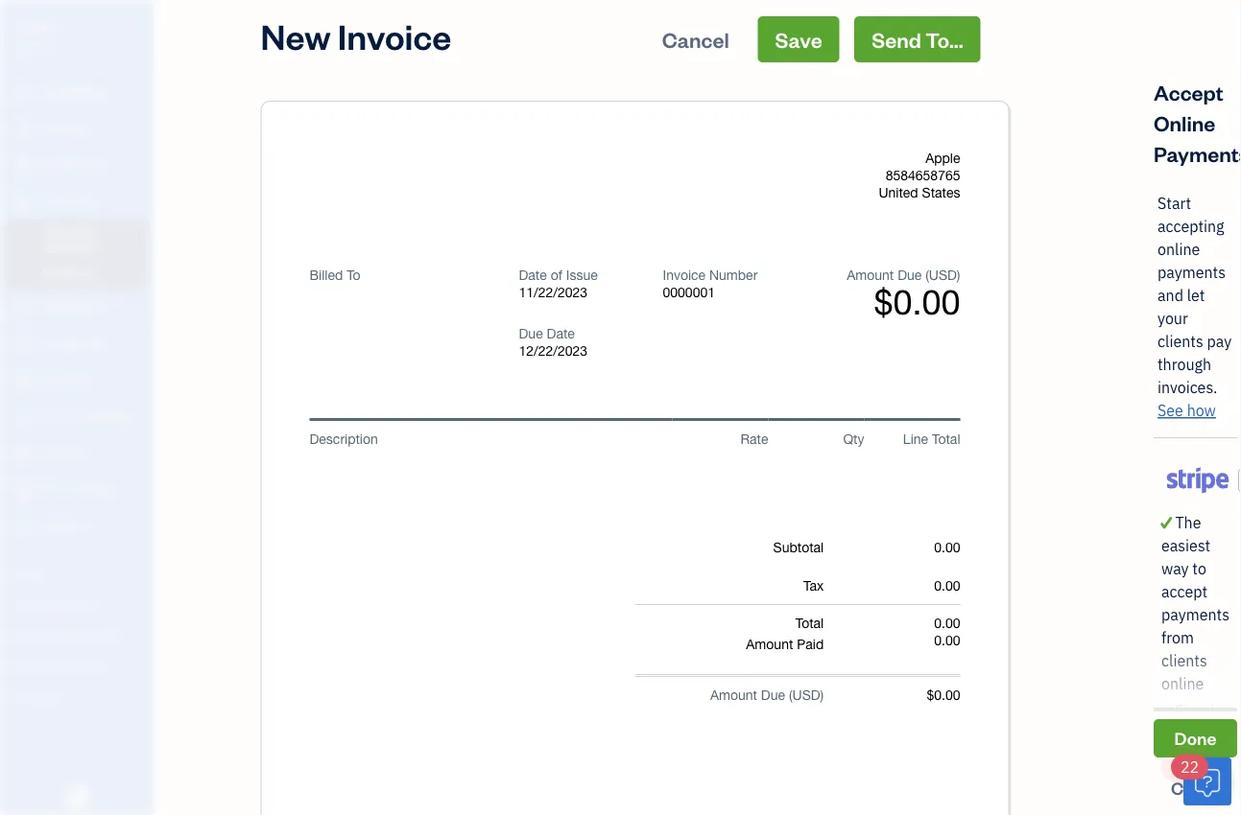 Task type: locate. For each thing, give the bounding box(es) containing it.
online inside the easiest way to accept payments from clients online
[[1161, 674, 1204, 694]]

date of issue
[[519, 267, 598, 283]]

usd down states at the right
[[929, 267, 957, 283]]

online down accepting
[[1158, 239, 1200, 260]]

project image
[[12, 371, 36, 391]]

start
[[1158, 193, 1191, 214]]

online
[[1158, 239, 1200, 260], [1161, 674, 1204, 694]]

apple up the owner
[[15, 17, 57, 37]]

0.00
[[934, 540, 960, 556], [934, 578, 960, 594], [934, 616, 960, 632], [934, 633, 960, 649]]

due
[[898, 267, 922, 283], [519, 326, 543, 342], [761, 688, 785, 704]]

0 horizontal spatial )
[[820, 688, 824, 704]]

0 vertical spatial usd
[[929, 267, 957, 283]]

0 vertical spatial cancel
[[662, 25, 729, 53]]

0 vertical spatial (
[[925, 267, 929, 283]]

1 vertical spatial invoice
[[663, 267, 706, 283]]

2 vertical spatial amount
[[710, 688, 757, 704]]

payments
[[1158, 263, 1226, 283], [1161, 605, 1230, 625]]

amount down total amount paid
[[710, 688, 757, 704]]

due for amount due ( usd ) $0.00
[[898, 267, 922, 283]]

0 vertical spatial invoice
[[338, 12, 451, 58]]

0 vertical spatial payments
[[1158, 263, 1226, 283]]

clients inside 'start accepting online payments and let your clients pay through invoices. see how'
[[1158, 332, 1203, 352]]

0 vertical spatial cancel button
[[645, 16, 747, 62]]

0 vertical spatial apple
[[15, 17, 57, 37]]

online
[[1154, 109, 1215, 136]]

0 horizontal spatial total
[[795, 616, 824, 632]]

cancel for done
[[1171, 777, 1227, 800]]

0 vertical spatial $0.00
[[874, 281, 960, 322]]

1 horizontal spatial apple
[[925, 150, 960, 166]]

1 horizontal spatial cancel
[[1171, 777, 1227, 800]]

date
[[519, 267, 547, 283], [547, 326, 575, 342]]

Enter an Invoice # text field
[[663, 285, 716, 301]]

number
[[709, 267, 758, 283]]

line total
[[903, 431, 960, 447]]

( for amount due ( usd )
[[789, 688, 792, 704]]

usd for amount due ( usd ) $0.00
[[929, 267, 957, 283]]

0 horizontal spatial (
[[789, 688, 792, 704]]

1 vertical spatial $0.00
[[927, 688, 960, 704]]

0 horizontal spatial cancel
[[662, 25, 729, 53]]

tax
[[803, 578, 824, 594]]

freshbooks image
[[61, 785, 92, 808]]

chart image
[[12, 481, 36, 500]]

description
[[310, 431, 378, 447]]

clients
[[1158, 332, 1203, 352], [1161, 651, 1207, 671]]

total up paid
[[795, 616, 824, 632]]

cancel button
[[645, 16, 747, 62], [1154, 770, 1241, 808]]

usd
[[929, 267, 957, 283], [792, 688, 820, 704]]

1 vertical spatial online
[[1161, 674, 1204, 694]]

8584658765
[[886, 167, 960, 183]]

apple
[[15, 17, 57, 37], [925, 150, 960, 166]]

$0.00
[[874, 281, 960, 322], [927, 688, 960, 704]]

1 vertical spatial apple
[[925, 150, 960, 166]]

to
[[1192, 559, 1206, 579]]

clients inside the easiest way to accept payments from clients online
[[1161, 651, 1207, 671]]

1 vertical spatial amount
[[746, 637, 793, 653]]

total
[[932, 431, 960, 447], [795, 616, 824, 632]]

3 0.00 from the top
[[934, 616, 960, 632]]

due down total amount paid
[[761, 688, 785, 704]]

1 horizontal spatial )
[[957, 267, 960, 283]]

online inside 'start accepting online payments and let your clients pay through invoices. see how'
[[1158, 239, 1200, 260]]

states
[[922, 185, 960, 201]]

1 vertical spatial clients
[[1161, 651, 1207, 671]]

save button
[[758, 16, 840, 62]]

amount left paid
[[746, 637, 793, 653]]

total right the line
[[932, 431, 960, 447]]

due inside the amount due ( usd ) $0.00
[[898, 267, 922, 283]]

usd inside the amount due ( usd ) $0.00
[[929, 267, 957, 283]]

) down paid
[[820, 688, 824, 704]]

1 vertical spatial cancel button
[[1154, 770, 1241, 808]]

the easiest way to accept payments from clients online
[[1161, 513, 1230, 694]]

apple up 8584658765
[[925, 150, 960, 166]]

2 horizontal spatial due
[[898, 267, 922, 283]]

amount for amount due ( usd )
[[710, 688, 757, 704]]

) for amount due ( usd ) $0.00
[[957, 267, 960, 283]]

( down total amount paid
[[789, 688, 792, 704]]

payments down accept on the right of the page
[[1161, 605, 1230, 625]]

send to...
[[872, 25, 963, 53]]

$0.00 inside the amount due ( usd ) $0.00
[[874, 281, 960, 322]]

due down 'united'
[[898, 267, 922, 283]]

0 vertical spatial total
[[932, 431, 960, 447]]

payments up let on the right of the page
[[1158, 263, 1226, 283]]

1 horizontal spatial (
[[925, 267, 929, 283]]

owner
[[15, 38, 51, 54]]

clients down from
[[1161, 651, 1207, 671]]

accept online payments
[[1154, 78, 1241, 167]]

1 horizontal spatial cancel button
[[1154, 770, 1241, 808]]

cancel
[[662, 25, 729, 53], [1171, 777, 1227, 800]]

) down states at the right
[[957, 267, 960, 283]]

total inside total amount paid
[[795, 616, 824, 632]]

0 vertical spatial due
[[898, 267, 922, 283]]

)
[[957, 267, 960, 283], [820, 688, 824, 704]]

money image
[[12, 444, 36, 464]]

apple inside main element
[[15, 17, 57, 37]]

amount
[[847, 267, 894, 283], [746, 637, 793, 653], [710, 688, 757, 704]]

12/22/2023
[[519, 343, 588, 359]]

0 vertical spatial clients
[[1158, 332, 1203, 352]]

date up 12/22/2023
[[547, 326, 575, 342]]

see how link
[[1158, 401, 1216, 421]]

invoice
[[338, 12, 451, 58], [663, 267, 706, 283]]

apple inside the apple 8584658765 united states
[[925, 150, 960, 166]]

amount for amount due ( usd ) $0.00
[[847, 267, 894, 283]]

estimate image
[[12, 156, 36, 176]]

1 horizontal spatial due
[[761, 688, 785, 704]]

simple pricing with no hidden or mon
[[1161, 701, 1227, 816]]

accept
[[1154, 78, 1224, 106]]

1 0.00 from the top
[[934, 540, 960, 556]]

1 horizontal spatial usd
[[929, 267, 957, 283]]

usd down paid
[[792, 688, 820, 704]]

invoice number
[[663, 267, 758, 283]]

2 vertical spatial due
[[761, 688, 785, 704]]

cancel button for done
[[1154, 770, 1241, 808]]

0 vertical spatial )
[[957, 267, 960, 283]]

cancel for save
[[662, 25, 729, 53]]

rate
[[740, 431, 768, 447]]

1 vertical spatial usd
[[792, 688, 820, 704]]

new invoice
[[261, 12, 451, 58]]

no
[[1195, 747, 1212, 767]]

1 vertical spatial date
[[547, 326, 575, 342]]

( inside the amount due ( usd ) $0.00
[[925, 267, 929, 283]]

1 vertical spatial cancel
[[1171, 777, 1227, 800]]

1 vertical spatial total
[[795, 616, 824, 632]]

0 horizontal spatial cancel button
[[645, 16, 747, 62]]

the
[[1175, 513, 1201, 533]]

apple owner
[[15, 17, 57, 54]]

invoices.
[[1158, 378, 1218, 398]]

1 vertical spatial due
[[519, 326, 543, 342]]

billed
[[310, 267, 343, 283]]

due up 12/22/2023
[[519, 326, 543, 342]]

save
[[775, 25, 822, 53]]

12/22/2023 button
[[519, 343, 634, 360]]

0 horizontal spatial invoice
[[338, 12, 451, 58]]

0 horizontal spatial usd
[[792, 688, 820, 704]]

0 horizontal spatial apple
[[15, 17, 57, 37]]

easiest
[[1161, 536, 1211, 556]]

online up check icon
[[1161, 674, 1204, 694]]

0 horizontal spatial due
[[519, 326, 543, 342]]

paid
[[797, 637, 824, 653]]

date left of
[[519, 267, 547, 283]]

0 vertical spatial amount
[[847, 267, 894, 283]]

1 vertical spatial )
[[820, 688, 824, 704]]

) inside the amount due ( usd ) $0.00
[[957, 267, 960, 283]]

(
[[925, 267, 929, 283], [789, 688, 792, 704]]

simple
[[1175, 701, 1223, 721]]

0.00 0.00
[[934, 616, 960, 649]]

items and services image
[[14, 628, 148, 643]]

apple for apple owner
[[15, 17, 57, 37]]

accepting
[[1158, 216, 1224, 237]]

0 vertical spatial online
[[1158, 239, 1200, 260]]

amount down 'united'
[[847, 267, 894, 283]]

clients up through
[[1158, 332, 1203, 352]]

clients for from
[[1161, 651, 1207, 671]]

( down states at the right
[[925, 267, 929, 283]]

to...
[[925, 25, 963, 53]]

expense image
[[12, 335, 36, 354]]

1 vertical spatial (
[[789, 688, 792, 704]]

accept
[[1161, 582, 1208, 602]]

amount inside the amount due ( usd ) $0.00
[[847, 267, 894, 283]]

usd for amount due ( usd )
[[792, 688, 820, 704]]

subtotal
[[773, 540, 824, 556]]



Task type: vqa. For each thing, say whether or not it's contained in the screenshot.
amount within the Total Amount Paid
yes



Task type: describe. For each thing, give the bounding box(es) containing it.
date inside due date 12/22/2023
[[547, 326, 575, 342]]

22
[[1181, 758, 1199, 778]]

settings image
[[14, 689, 148, 705]]

4 0.00 from the top
[[934, 633, 960, 649]]

pay
[[1207, 332, 1232, 352]]

Issue date in MM/DD/YYYY format text field
[[519, 285, 634, 301]]

0 vertical spatial date
[[519, 267, 547, 283]]

2 0.00 from the top
[[934, 578, 960, 594]]

payments
[[1154, 140, 1241, 167]]

clients for your
[[1158, 332, 1203, 352]]

due inside due date 12/22/2023
[[519, 326, 543, 342]]

send to... button
[[854, 16, 980, 62]]

due for amount due ( usd )
[[761, 688, 785, 704]]

resource center badge image
[[1184, 758, 1231, 806]]

with
[[1161, 747, 1191, 767]]

new
[[261, 12, 331, 58]]

send
[[872, 25, 921, 53]]

1 horizontal spatial invoice
[[663, 267, 706, 283]]

invoice image
[[12, 193, 36, 212]]

1 horizontal spatial total
[[932, 431, 960, 447]]

apple 8584658765 united states
[[879, 150, 960, 201]]

( for amount due ( usd ) $0.00
[[925, 267, 929, 283]]

) for amount due ( usd )
[[820, 688, 824, 704]]

done button
[[1154, 720, 1237, 758]]

freshbooks payments image
[[1158, 462, 1238, 500]]

report image
[[12, 517, 36, 537]]

hidden
[[1161, 770, 1209, 790]]

to
[[347, 267, 361, 283]]

way
[[1161, 559, 1189, 579]]

billed to
[[310, 267, 361, 283]]

payments inside 'start accepting online payments and let your clients pay through invoices. see how'
[[1158, 263, 1226, 283]]

qty
[[843, 431, 864, 447]]

apps image
[[14, 566, 148, 582]]

team members image
[[14, 597, 148, 612]]

let
[[1187, 286, 1205, 306]]

dashboard image
[[12, 84, 36, 103]]

line
[[903, 431, 928, 447]]

cancel button for save
[[645, 16, 747, 62]]

apple for apple 8584658765 united states
[[925, 150, 960, 166]]

pricing
[[1161, 724, 1208, 744]]

issue
[[566, 267, 598, 283]]

or
[[1213, 770, 1227, 790]]

from
[[1161, 628, 1194, 648]]

check image
[[1158, 700, 1175, 723]]

timer image
[[12, 408, 36, 427]]

Client text field
[[311, 294, 498, 326]]

amount due ( usd )
[[710, 688, 824, 704]]

client image
[[12, 120, 36, 139]]

main element
[[0, 0, 202, 816]]

bank connections image
[[14, 658, 148, 674]]

due date 12/22/2023
[[519, 326, 588, 359]]

amount inside total amount paid
[[746, 637, 793, 653]]

1 vertical spatial payments
[[1161, 605, 1230, 625]]

of
[[551, 267, 562, 283]]

through
[[1158, 355, 1211, 375]]

done
[[1174, 728, 1217, 750]]

your
[[1158, 309, 1188, 329]]

22 button
[[1171, 755, 1231, 806]]

total amount paid
[[746, 616, 824, 653]]

united
[[879, 185, 918, 201]]

and
[[1158, 286, 1183, 306]]

check image
[[1158, 512, 1175, 535]]

payment image
[[12, 299, 36, 318]]

how
[[1187, 401, 1216, 421]]

amount due ( usd ) $0.00
[[847, 267, 960, 322]]

see
[[1158, 401, 1183, 421]]

start accepting online payments and let your clients pay through invoices. see how
[[1158, 193, 1232, 421]]



